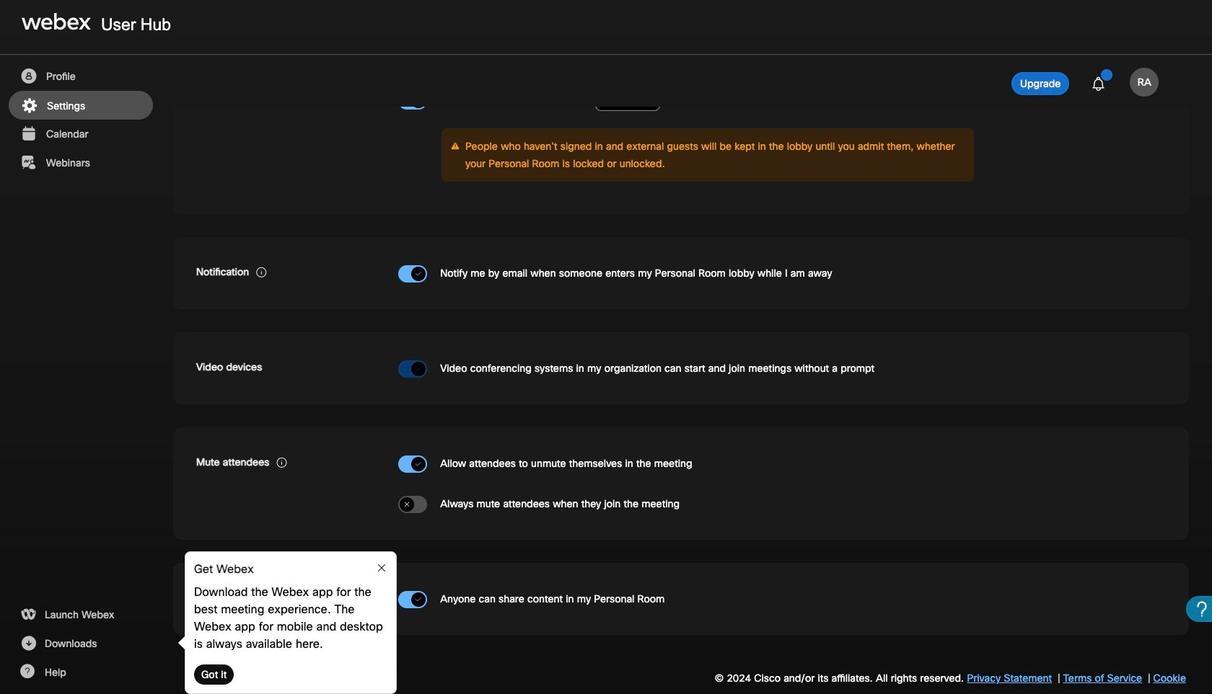 Task type: describe. For each thing, give the bounding box(es) containing it.
mds content download_filled image
[[19, 636, 38, 653]]

mds check_bold image
[[415, 365, 422, 375]]

ng help active image
[[19, 665, 35, 679]]

mds webinar_filled image
[[19, 154, 38, 172]]

settings element
[[0, 0, 1212, 695]]

mds cancel_bold image
[[376, 563, 388, 574]]

mds meetings_filled image
[[19, 126, 38, 143]]

1 mds check_bold image from the top
[[415, 270, 422, 279]]

mds cancel_bold image
[[403, 501, 411, 510]]

mds webex helix filled image
[[19, 607, 37, 624]]



Task type: vqa. For each thing, say whether or not it's contained in the screenshot.
group
no



Task type: locate. For each thing, give the bounding box(es) containing it.
automatically lock my meeting 5 minutes after the meeting starts. image
[[398, 92, 427, 109]]

2 vertical spatial mds check_bold image
[[415, 596, 422, 605]]

mds people circle_filled image
[[19, 68, 38, 85]]

3 mds check_bold image from the top
[[415, 596, 422, 605]]

mds settings_filled image
[[20, 97, 38, 115]]

cisco webex image
[[22, 13, 91, 30]]

mds check_bold image
[[415, 270, 422, 279], [415, 460, 422, 470], [415, 596, 422, 605]]

1 vertical spatial mds check_bold image
[[415, 460, 422, 470]]

0 vertical spatial mds check_bold image
[[415, 270, 422, 279]]

2 mds check_bold image from the top
[[415, 460, 422, 470]]

tooltip
[[178, 552, 397, 695]]



